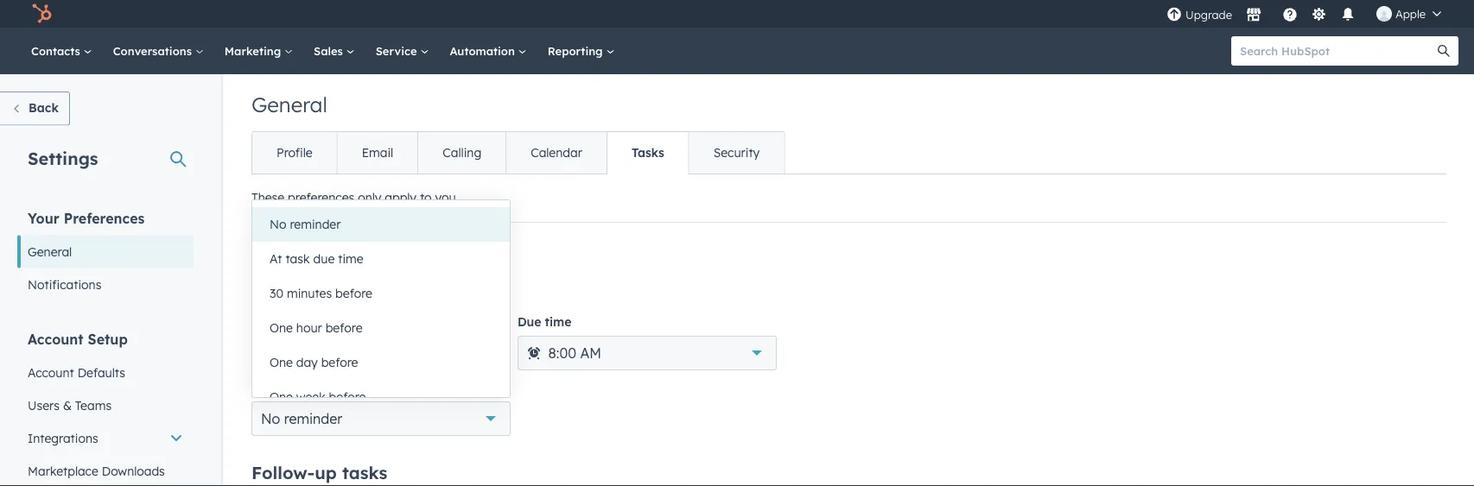 Task type: vqa. For each thing, say whether or not it's contained in the screenshot.
MINUTES
yes



Task type: locate. For each thing, give the bounding box(es) containing it.
2 due from the left
[[518, 315, 541, 330]]

1 horizontal spatial task
[[363, 273, 387, 288]]

0 vertical spatial no reminder
[[270, 217, 341, 232]]

task right 'for' at the left bottom of page
[[363, 273, 387, 288]]

due date
[[251, 315, 306, 330]]

general down the your
[[28, 244, 72, 259]]

defaults inside account setup element
[[78, 365, 125, 380]]

your preferences element
[[17, 209, 194, 301]]

1 horizontal spatial general
[[251, 92, 327, 118]]

before for one day before
[[321, 355, 358, 370]]

task
[[286, 251, 310, 267], [363, 273, 387, 288]]

bob builder image
[[1377, 6, 1392, 22]]

general
[[251, 92, 327, 118], [28, 244, 72, 259]]

no reminder up at task due time
[[270, 217, 341, 232]]

0 vertical spatial reminder
[[290, 217, 341, 232]]

before right week
[[329, 390, 366, 405]]

marketing
[[224, 44, 284, 58]]

account for account setup
[[28, 331, 83, 348]]

you.
[[435, 190, 459, 205]]

0 horizontal spatial general
[[28, 244, 72, 259]]

0 vertical spatial account
[[28, 331, 83, 348]]

time up the 8:00
[[545, 315, 572, 330]]

3 one from the top
[[270, 390, 293, 405]]

2 account from the top
[[28, 365, 74, 380]]

these preferences only apply to you.
[[251, 190, 459, 205]]

notifications link
[[17, 268, 194, 301]]

apple button
[[1366, 0, 1452, 28]]

8:00
[[548, 345, 576, 362]]

2 one from the top
[[270, 355, 293, 370]]

0 vertical spatial time
[[338, 251, 364, 267]]

settings
[[28, 147, 98, 169]]

email
[[362, 145, 393, 160]]

no reminder
[[270, 217, 341, 232], [261, 410, 342, 428]]

at task due time
[[270, 251, 364, 267]]

account setup
[[28, 331, 128, 348]]

0 horizontal spatial task
[[286, 251, 310, 267]]

before right day
[[321, 355, 358, 370]]

due
[[251, 315, 275, 330], [518, 315, 541, 330]]

hubspot image
[[31, 3, 52, 24]]

no inside dropdown button
[[261, 410, 280, 428]]

one week before
[[270, 390, 366, 405]]

date
[[279, 315, 306, 330]]

1 vertical spatial time
[[545, 315, 572, 330]]

calling link
[[418, 132, 506, 174]]

menu
[[1165, 0, 1453, 28]]

tasks
[[632, 145, 664, 160]]

one hour before
[[270, 321, 363, 336]]

preferences
[[288, 190, 354, 205], [273, 273, 340, 288]]

notifications image
[[1340, 8, 1356, 23]]

day
[[296, 355, 318, 370]]

1 vertical spatial task
[[363, 273, 387, 288]]

8:00 am
[[548, 345, 601, 362]]

navigation
[[251, 131, 785, 175]]

setup
[[88, 331, 128, 348]]

notifications
[[28, 277, 101, 292]]

reminder
[[290, 217, 341, 232], [284, 410, 342, 428]]

1 vertical spatial general
[[28, 244, 72, 259]]

1 due from the left
[[251, 315, 275, 330]]

marketplaces image
[[1246, 8, 1262, 23]]

1 account from the top
[[28, 331, 83, 348]]

1 vertical spatial no
[[261, 410, 280, 428]]

no reminder inside button
[[270, 217, 341, 232]]

due for due time
[[518, 315, 541, 330]]

one up '3'
[[270, 321, 293, 336]]

no reminder button
[[251, 402, 511, 436]]

users & teams link
[[17, 389, 194, 422]]

defaults set preferences for task creation.
[[251, 249, 440, 288]]

minutes
[[287, 286, 332, 301]]

1 horizontal spatial due
[[518, 315, 541, 330]]

marketplace downloads
[[28, 464, 165, 479]]

defaults
[[251, 249, 324, 270], [78, 365, 125, 380]]

preferences
[[64, 210, 145, 227]]

0 vertical spatial task
[[286, 251, 310, 267]]

no reminder inside dropdown button
[[261, 410, 342, 428]]

downloads
[[102, 464, 165, 479]]

one up the reminder
[[270, 355, 293, 370]]

one left week
[[270, 390, 293, 405]]

time inside button
[[338, 251, 364, 267]]

general inside general link
[[28, 244, 72, 259]]

0 vertical spatial no
[[270, 217, 286, 232]]

account up account defaults
[[28, 331, 83, 348]]

1 vertical spatial preferences
[[273, 273, 340, 288]]

before for one hour before
[[326, 321, 363, 336]]

defaults up users & teams link
[[78, 365, 125, 380]]

preferences inside defaults set preferences for task creation.
[[273, 273, 340, 288]]

0 horizontal spatial due
[[251, 315, 275, 330]]

one for one hour before
[[270, 321, 293, 336]]

account up users
[[28, 365, 74, 380]]

1 horizontal spatial time
[[545, 315, 572, 330]]

follow-
[[251, 462, 315, 484]]

0 horizontal spatial time
[[338, 251, 364, 267]]

defaults up set
[[251, 249, 324, 270]]

list box containing no reminder
[[252, 200, 510, 415]]

0 vertical spatial general
[[251, 92, 327, 118]]

preferences left "only"
[[288, 190, 354, 205]]

1 vertical spatial reminder
[[284, 410, 342, 428]]

general up profile
[[251, 92, 327, 118]]

at task due time button
[[252, 242, 510, 277]]

0 horizontal spatial defaults
[[78, 365, 125, 380]]

calling
[[443, 145, 481, 160]]

reminder down week
[[284, 410, 342, 428]]

1 vertical spatial account
[[28, 365, 74, 380]]

settings image
[[1311, 7, 1327, 23]]

in 3 business days button
[[251, 336, 511, 371]]

account
[[28, 331, 83, 348], [28, 365, 74, 380]]

no reminder down week
[[261, 410, 342, 428]]

no down these
[[270, 217, 286, 232]]

teams
[[75, 398, 112, 413]]

list box
[[252, 200, 510, 415]]

no down the reminder
[[261, 410, 280, 428]]

time up 'for' at the left bottom of page
[[338, 251, 364, 267]]

task right at
[[286, 251, 310, 267]]

calendar link
[[506, 132, 607, 174]]

menu containing apple
[[1165, 0, 1453, 28]]

1 one from the top
[[270, 321, 293, 336]]

no reminder button
[[252, 207, 510, 242]]

0 vertical spatial defaults
[[251, 249, 324, 270]]

no
[[270, 217, 286, 232], [261, 410, 280, 428]]

0 vertical spatial one
[[270, 321, 293, 336]]

before up days
[[326, 321, 363, 336]]

one
[[270, 321, 293, 336], [270, 355, 293, 370], [270, 390, 293, 405]]

security link
[[688, 132, 784, 174]]

reminder inside button
[[290, 217, 341, 232]]

Search HubSpot search field
[[1231, 36, 1443, 66]]

before
[[335, 286, 372, 301], [326, 321, 363, 336], [321, 355, 358, 370], [329, 390, 366, 405]]

preferences down at task due time
[[273, 273, 340, 288]]

before down the at task due time button
[[335, 286, 372, 301]]

1 horizontal spatial defaults
[[251, 249, 324, 270]]

1 vertical spatial one
[[270, 355, 293, 370]]

creation.
[[391, 273, 440, 288]]

2 vertical spatial one
[[270, 390, 293, 405]]

marketplaces button
[[1236, 0, 1272, 28]]

1 vertical spatial no reminder
[[261, 410, 342, 428]]

defaults inside defaults set preferences for task creation.
[[251, 249, 324, 270]]

1 vertical spatial defaults
[[78, 365, 125, 380]]

contacts link
[[21, 28, 103, 74]]

reminder up at task due time
[[290, 217, 341, 232]]

integrations
[[28, 431, 98, 446]]



Task type: describe. For each thing, give the bounding box(es) containing it.
task inside button
[[286, 251, 310, 267]]

one week before button
[[252, 380, 510, 415]]

8:00 am button
[[518, 336, 777, 371]]

apple
[[1396, 6, 1426, 21]]

general link
[[17, 235, 194, 268]]

to
[[420, 190, 432, 205]]

tasks
[[342, 462, 387, 484]]

one day before button
[[252, 346, 510, 380]]

one for one week before
[[270, 390, 293, 405]]

in
[[261, 345, 275, 362]]

upgrade
[[1186, 8, 1232, 22]]

apply
[[385, 190, 416, 205]]

due time
[[518, 315, 572, 330]]

back
[[29, 100, 59, 115]]

account defaults
[[28, 365, 125, 380]]

notifications button
[[1333, 0, 1363, 28]]

automation link
[[439, 28, 537, 74]]

before for one week before
[[329, 390, 366, 405]]

calendar
[[531, 145, 582, 160]]

business
[[290, 345, 346, 362]]

help button
[[1275, 0, 1305, 28]]

reporting
[[548, 44, 606, 58]]

one hour before button
[[252, 311, 510, 346]]

30
[[270, 286, 283, 301]]

&
[[63, 398, 72, 413]]

these
[[251, 190, 284, 205]]

users & teams
[[28, 398, 112, 413]]

for
[[344, 273, 360, 288]]

week
[[296, 390, 326, 405]]

email link
[[337, 132, 418, 174]]

hubspot link
[[21, 3, 65, 24]]

navigation containing profile
[[251, 131, 785, 175]]

upgrade image
[[1167, 7, 1182, 23]]

automation
[[450, 44, 518, 58]]

help image
[[1282, 8, 1298, 23]]

task inside defaults set preferences for task creation.
[[363, 273, 387, 288]]

sales link
[[303, 28, 365, 74]]

back link
[[0, 92, 70, 126]]

service link
[[365, 28, 439, 74]]

service
[[376, 44, 420, 58]]

set
[[251, 273, 270, 288]]

security
[[713, 145, 760, 160]]

reporting link
[[537, 28, 625, 74]]

users
[[28, 398, 60, 413]]

one day before
[[270, 355, 358, 370]]

30 minutes before
[[270, 286, 372, 301]]

account for account defaults
[[28, 365, 74, 380]]

conversations
[[113, 44, 195, 58]]

0 vertical spatial preferences
[[288, 190, 354, 205]]

sales
[[314, 44, 346, 58]]

30 minutes before button
[[252, 277, 510, 311]]

due
[[313, 251, 335, 267]]

follow-up tasks
[[251, 462, 387, 484]]

due for due date
[[251, 315, 275, 330]]

integrations button
[[17, 422, 194, 455]]

tasks link
[[607, 132, 688, 174]]

conversations link
[[103, 28, 214, 74]]

settings link
[[1308, 5, 1330, 23]]

account setup element
[[17, 330, 194, 487]]

am
[[580, 345, 601, 362]]

your
[[28, 210, 59, 227]]

no inside button
[[270, 217, 286, 232]]

reminder inside dropdown button
[[284, 410, 342, 428]]

3
[[279, 345, 286, 362]]

profile
[[277, 145, 313, 160]]

your preferences
[[28, 210, 145, 227]]

days
[[350, 345, 381, 362]]

marketplace
[[28, 464, 98, 479]]

profile link
[[252, 132, 337, 174]]

reminder
[[251, 380, 309, 395]]

in 3 business days
[[261, 345, 381, 362]]

up
[[315, 462, 337, 484]]

hour
[[296, 321, 322, 336]]

one for one day before
[[270, 355, 293, 370]]

search image
[[1438, 45, 1450, 57]]

contacts
[[31, 44, 84, 58]]

before for 30 minutes before
[[335, 286, 372, 301]]

search button
[[1429, 36, 1459, 66]]

at
[[270, 251, 282, 267]]

account defaults link
[[17, 356, 194, 389]]



